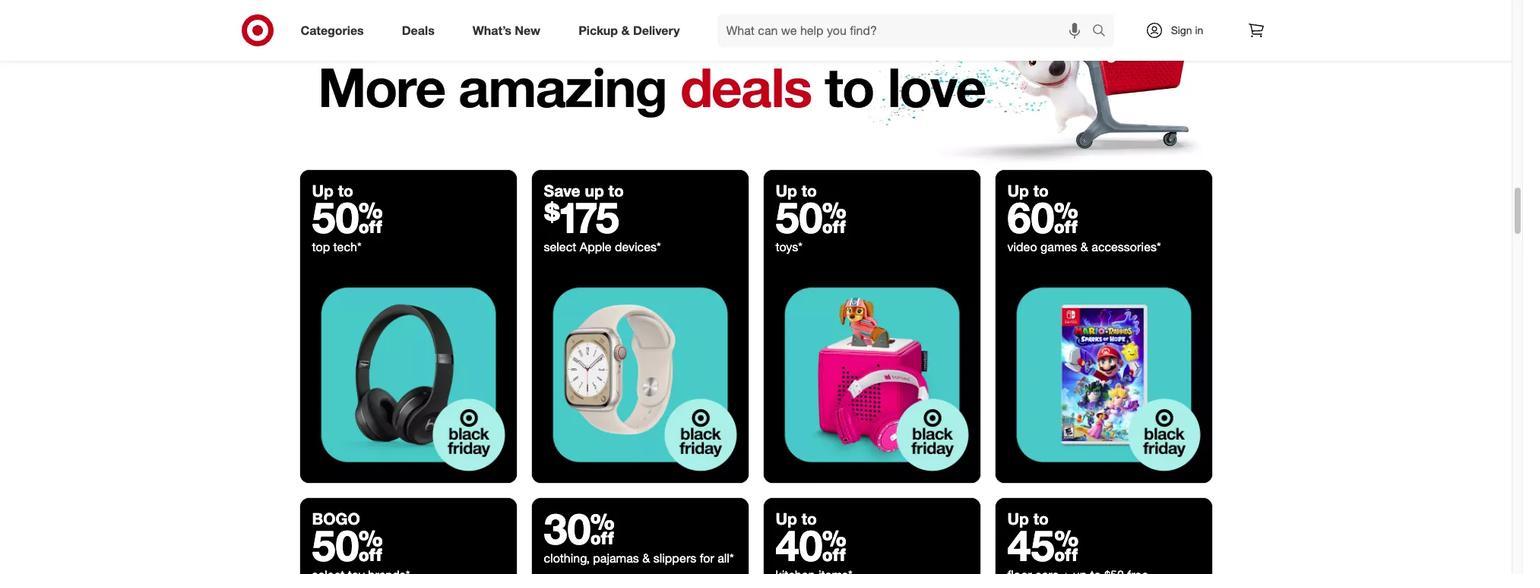 Task type: locate. For each thing, give the bounding box(es) containing it.
& left slippers
[[642, 551, 650, 566]]

sign in link
[[1132, 14, 1227, 47]]

devices*
[[615, 240, 661, 255]]

up to for top tech*
[[312, 181, 353, 201]]

30 clothing, pajamas & slippers for all*
[[544, 503, 734, 566]]

search button
[[1085, 14, 1121, 50]]

pickup & delivery
[[578, 22, 680, 38]]

& right the pickup
[[621, 22, 630, 38]]

4 target black friday image from the left
[[995, 267, 1212, 484]]

2 target black friday image from the left
[[532, 267, 748, 484]]

& right "games"
[[1081, 240, 1088, 255]]

all*
[[718, 551, 734, 566]]

deals link
[[389, 14, 454, 47]]

1 horizontal spatial &
[[642, 551, 650, 566]]

save
[[544, 181, 580, 201]]

0 horizontal spatial &
[[621, 22, 630, 38]]

clothing,
[[544, 551, 590, 566]]

select apple devices*
[[544, 240, 661, 255]]

up for toys*
[[776, 181, 797, 201]]

40
[[776, 520, 847, 572]]

up to for toys*
[[776, 181, 817, 201]]

up to
[[312, 181, 353, 201], [776, 181, 817, 201], [1007, 181, 1049, 201], [776, 510, 817, 529], [1007, 510, 1049, 529]]

target black friday image for video games & accessories*
[[995, 267, 1212, 484]]

carousel region
[[300, 0, 1212, 15]]

deals
[[402, 22, 435, 38]]

up
[[585, 181, 604, 201]]

save up to
[[544, 181, 624, 201]]

target black friday image
[[300, 267, 516, 484], [532, 267, 748, 484], [763, 267, 980, 484], [995, 267, 1212, 484]]

1 target black friday image from the left
[[300, 267, 516, 484]]

select
[[544, 240, 576, 255]]

up for top tech*
[[312, 181, 334, 201]]

up
[[312, 181, 334, 201], [776, 181, 797, 201], [1007, 181, 1029, 201], [776, 510, 797, 529], [1007, 510, 1029, 529]]

& inside 30 clothing, pajamas & slippers for all*
[[642, 551, 650, 566]]

delivery
[[633, 22, 680, 38]]

50 for top tech*
[[312, 192, 383, 244]]

search
[[1085, 24, 1121, 39]]

2 vertical spatial &
[[642, 551, 650, 566]]

50
[[312, 192, 383, 244], [776, 192, 847, 244], [312, 520, 383, 572]]

to
[[338, 181, 353, 201], [608, 181, 624, 201], [802, 181, 817, 201], [1033, 181, 1049, 201], [802, 510, 817, 529], [1033, 510, 1049, 529]]

sign
[[1171, 24, 1192, 36]]

more amazing deals to love image
[[300, 15, 1212, 171]]

2 horizontal spatial &
[[1081, 240, 1088, 255]]

video games & accessories*
[[1007, 240, 1161, 255]]

categories
[[301, 22, 364, 38]]

1 vertical spatial &
[[1081, 240, 1088, 255]]

&
[[621, 22, 630, 38], [1081, 240, 1088, 255], [642, 551, 650, 566]]

what's new link
[[460, 14, 559, 47]]

up to for video games & accessories*
[[1007, 181, 1049, 201]]

3 target black friday image from the left
[[763, 267, 980, 484]]

in
[[1195, 24, 1203, 36]]



Task type: vqa. For each thing, say whether or not it's contained in the screenshot.
45
yes



Task type: describe. For each thing, give the bounding box(es) containing it.
video
[[1007, 240, 1037, 255]]

pickup
[[578, 22, 618, 38]]

new
[[515, 22, 540, 38]]

slippers
[[653, 551, 696, 566]]

target black friday image for toys*
[[763, 267, 980, 484]]

accessories*
[[1092, 240, 1161, 255]]

what's new
[[473, 22, 540, 38]]

45
[[1007, 520, 1079, 572]]

apple
[[580, 240, 611, 255]]

for
[[700, 551, 714, 566]]

what's
[[473, 22, 511, 38]]

pickup & delivery link
[[566, 14, 699, 47]]

games
[[1041, 240, 1077, 255]]

What can we help you find? suggestions appear below search field
[[717, 14, 1096, 47]]

up for video games & accessories*
[[1007, 181, 1029, 201]]

60
[[1007, 192, 1078, 244]]

0 vertical spatial &
[[621, 22, 630, 38]]

top tech*
[[312, 240, 361, 255]]

50 for toys*
[[776, 192, 847, 244]]

30
[[544, 503, 615, 555]]

tech*
[[333, 240, 361, 255]]

top
[[312, 240, 330, 255]]

$175
[[544, 192, 619, 244]]

categories link
[[288, 14, 383, 47]]

target black friday image for top tech*
[[300, 267, 516, 484]]

pajamas
[[593, 551, 639, 566]]

bogo
[[312, 510, 360, 529]]

toys*
[[776, 240, 803, 255]]

sign in
[[1171, 24, 1203, 36]]

target black friday image for select apple devices*
[[532, 267, 748, 484]]



